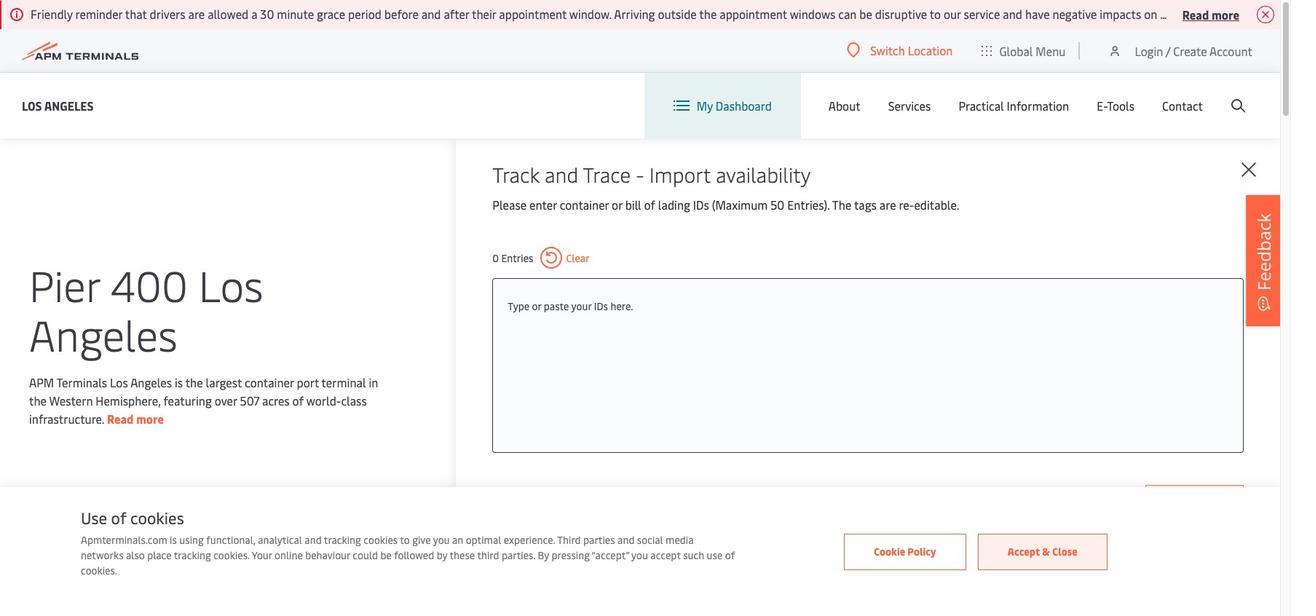 Task type: locate. For each thing, give the bounding box(es) containing it.
angeles
[[44, 97, 94, 113], [29, 305, 177, 362], [130, 374, 172, 390]]

social
[[637, 533, 663, 547]]

are left re- on the top
[[880, 197, 896, 213]]

third
[[477, 548, 499, 562]]

by
[[437, 548, 447, 562]]

0 vertical spatial the
[[699, 6, 717, 22]]

world-
[[306, 392, 341, 408]]

outside
[[658, 6, 697, 22]]

0 horizontal spatial read more
[[107, 410, 164, 426]]

1 vertical spatial los
[[199, 255, 263, 313]]

0 horizontal spatial ids
[[594, 299, 608, 313]]

feedback
[[1252, 213, 1276, 291]]

2 vertical spatial the
[[29, 392, 47, 408]]

angeles for 400
[[29, 305, 177, 362]]

1 vertical spatial you
[[631, 548, 648, 562]]

arriving
[[614, 6, 655, 22]]

1 horizontal spatial container
[[560, 197, 609, 213]]

0 horizontal spatial tracking
[[174, 548, 211, 562]]

location
[[908, 42, 953, 58]]

and left have
[[1003, 6, 1023, 22]]

2 drivers from the left
[[1160, 6, 1196, 22]]

container up acres
[[245, 374, 294, 390]]

apm
[[29, 374, 54, 390]]

apmterminals.com
[[81, 533, 167, 547]]

reminder
[[75, 6, 122, 22]]

more down the hemisphere,
[[136, 410, 164, 426]]

minute
[[277, 6, 314, 22]]

read more up the login / create account
[[1183, 6, 1240, 22]]

using
[[179, 533, 204, 547]]

is
[[175, 374, 183, 390], [170, 533, 177, 547]]

0 vertical spatial more
[[1212, 6, 1240, 22]]

0 horizontal spatial more
[[136, 410, 164, 426]]

more up account
[[1212, 6, 1240, 22]]

you up by
[[433, 533, 450, 547]]

tracking down using on the bottom of the page
[[174, 548, 211, 562]]

or right type
[[532, 299, 541, 313]]

policy
[[908, 544, 936, 558]]

ids right lading
[[693, 197, 709, 213]]

1 horizontal spatial los
[[110, 374, 128, 390]]

switch location button
[[847, 42, 953, 58]]

featuring
[[163, 392, 212, 408]]

0 vertical spatial los
[[22, 97, 42, 113]]

availability
[[716, 160, 811, 188]]

0 vertical spatial is
[[175, 374, 183, 390]]

is inside use of cookies apmterminals.com is using functional, analytical and tracking cookies to give you an optimal experience. third parties and social media networks also place tracking cookies. your online behaviour could be followed by these third parties. by pressing "accept" you accept such use of cookies.
[[170, 533, 177, 547]]

the
[[699, 6, 717, 22], [186, 374, 203, 390], [29, 392, 47, 408]]

allowed
[[208, 6, 249, 22]]

the
[[832, 197, 852, 213]]

angeles inside pier 400 los angeles
[[29, 305, 177, 362]]

1 horizontal spatial more
[[1212, 6, 1240, 22]]

followed
[[394, 548, 434, 562]]

0 vertical spatial are
[[188, 6, 205, 22]]

0 vertical spatial angeles
[[44, 97, 94, 113]]

cookies. down functional,
[[214, 548, 250, 562]]

1 horizontal spatial be
[[860, 6, 872, 22]]

ids
[[693, 197, 709, 213], [594, 299, 608, 313]]

0 entries
[[493, 251, 533, 265]]

0 vertical spatial you
[[433, 533, 450, 547]]

0 vertical spatial tracking
[[324, 533, 361, 547]]

bill
[[625, 197, 641, 213]]

1 vertical spatial more
[[136, 410, 164, 426]]

0 horizontal spatial drivers
[[150, 6, 185, 22]]

0 vertical spatial read more
[[1183, 6, 1240, 22]]

2 horizontal spatial los
[[199, 255, 263, 313]]

cookies up place
[[130, 507, 184, 529]]

0 horizontal spatial read
[[107, 410, 134, 426]]

of right use
[[725, 548, 735, 562]]

or left 'bill'
[[612, 197, 623, 213]]

1 vertical spatial container
[[245, 374, 294, 390]]

and
[[422, 6, 441, 22], [1003, 6, 1023, 22], [545, 160, 578, 188], [305, 533, 322, 547], [618, 533, 635, 547]]

networks
[[81, 548, 123, 562]]

1 vertical spatial read
[[107, 410, 134, 426]]

cookie policy
[[874, 544, 936, 558]]

the up featuring
[[186, 374, 203, 390]]

0 horizontal spatial on
[[1144, 6, 1157, 22]]

angeles inside apm terminals los angeles is the largest container port terminal in the western hemisphere, featuring over 507 acres of world-class infrastructure.
[[130, 374, 172, 390]]

login / create account
[[1135, 43, 1253, 59]]

1 vertical spatial the
[[186, 374, 203, 390]]

2 vertical spatial los
[[110, 374, 128, 390]]

0 vertical spatial cookies
[[130, 507, 184, 529]]

read up the login / create account
[[1183, 6, 1209, 22]]

read
[[1183, 6, 1209, 22], [107, 410, 134, 426]]

1 horizontal spatial the
[[186, 374, 203, 390]]

1 horizontal spatial ids
[[693, 197, 709, 213]]

1 vertical spatial be
[[380, 548, 392, 562]]

menu
[[1036, 43, 1066, 59]]

1 drivers from the left
[[150, 6, 185, 22]]

be inside use of cookies apmterminals.com is using functional, analytical and tracking cookies to give you an optimal experience. third parties and social media networks also place tracking cookies. your online behaviour could be followed by these third parties. by pressing "accept" you accept such use of cookies.
[[380, 548, 392, 562]]

accept
[[1008, 544, 1040, 558]]

the down apm
[[29, 392, 47, 408]]

to left our
[[930, 6, 941, 22]]

be right can
[[860, 6, 872, 22]]

more inside button
[[1212, 6, 1240, 22]]

1 vertical spatial to
[[400, 533, 410, 547]]

1 vertical spatial read more
[[107, 410, 164, 426]]

container down trace
[[560, 197, 609, 213]]

los angeles link
[[22, 97, 94, 115]]

is inside apm terminals los angeles is the largest container port terminal in the western hemisphere, featuring over 507 acres of world-class infrastructure.
[[175, 374, 183, 390]]

1 horizontal spatial are
[[880, 197, 896, 213]]

0 vertical spatial be
[[860, 6, 872, 22]]

pier 400 los angeles
[[29, 255, 263, 362]]

1 horizontal spatial on
[[1256, 6, 1270, 22]]

drivers left who
[[1160, 6, 1196, 22]]

read more for read more "link"
[[107, 410, 164, 426]]

0 horizontal spatial los
[[22, 97, 42, 113]]

0 vertical spatial read
[[1183, 6, 1209, 22]]

the right outside
[[699, 6, 717, 22]]

2 appointment from the left
[[720, 6, 787, 22]]

is up featuring
[[175, 374, 183, 390]]

1 vertical spatial tracking
[[174, 548, 211, 562]]

appointment left windows
[[720, 6, 787, 22]]

la secondary image
[[79, 371, 334, 589]]

1 vertical spatial ids
[[594, 299, 608, 313]]

acres
[[262, 392, 290, 408]]

read inside button
[[1183, 6, 1209, 22]]

tracking up behaviour on the bottom of page
[[324, 533, 361, 547]]

your
[[252, 548, 272, 562]]

of down the port
[[292, 392, 304, 408]]

1 horizontal spatial read
[[1183, 6, 1209, 22]]

is left using on the bottom of the page
[[170, 533, 177, 547]]

drivers
[[150, 6, 185, 22], [1160, 6, 1196, 22]]

0 horizontal spatial be
[[380, 548, 392, 562]]

1 vertical spatial is
[[170, 533, 177, 547]]

accept
[[651, 548, 681, 562]]

&
[[1042, 544, 1050, 558]]

read more down the hemisphere,
[[107, 410, 164, 426]]

1 horizontal spatial read more
[[1183, 6, 1240, 22]]

cookies up the could
[[364, 533, 398, 547]]

1 vertical spatial cookies
[[364, 533, 398, 547]]

to left give
[[400, 533, 410, 547]]

read more link
[[107, 410, 164, 426]]

0 horizontal spatial appointment
[[499, 6, 567, 22]]

be right the could
[[380, 548, 392, 562]]

editable.
[[914, 197, 959, 213]]

you down social on the bottom
[[631, 548, 648, 562]]

1 vertical spatial are
[[880, 197, 896, 213]]

accept & close button
[[978, 533, 1108, 570]]

can
[[838, 6, 857, 22]]

practical information button
[[959, 73, 1069, 138]]

are left allowed
[[188, 6, 205, 22]]

by
[[538, 548, 549, 562]]

type or paste your ids here.
[[508, 299, 633, 313]]

you
[[433, 533, 450, 547], [631, 548, 648, 562]]

1 horizontal spatial tracking
[[324, 533, 361, 547]]

is for cookies
[[170, 533, 177, 547]]

1 vertical spatial angeles
[[29, 305, 177, 362]]

negative
[[1053, 6, 1097, 22]]

experience.
[[504, 533, 555, 547]]

0 horizontal spatial container
[[245, 374, 294, 390]]

1 horizontal spatial appointment
[[720, 6, 787, 22]]

los inside pier 400 los angeles
[[199, 255, 263, 313]]

1 horizontal spatial drivers
[[1160, 6, 1196, 22]]

drivers right that
[[150, 6, 185, 22]]

1 horizontal spatial to
[[930, 6, 941, 22]]

entries
[[501, 251, 533, 265]]

ids right your
[[594, 299, 608, 313]]

track
[[493, 160, 540, 188]]

0 horizontal spatial are
[[188, 6, 205, 22]]

los inside apm terminals los angeles is the largest container port terminal in the western hemisphere, featuring over 507 acres of world-class infrastructure.
[[110, 374, 128, 390]]

largest
[[206, 374, 242, 390]]

please
[[493, 197, 527, 213]]

los for 400
[[199, 255, 263, 313]]

0 horizontal spatial cookies.
[[81, 564, 117, 578]]

close
[[1052, 544, 1078, 558]]

appointment
[[499, 6, 567, 22], [720, 6, 787, 22]]

and up "accept"
[[618, 533, 635, 547]]

terminals
[[56, 374, 107, 390]]

cookies. down 'networks'
[[81, 564, 117, 578]]

or
[[612, 197, 623, 213], [532, 299, 541, 313]]

0 vertical spatial to
[[930, 6, 941, 22]]

on left time
[[1256, 6, 1270, 22]]

appointment right their
[[499, 6, 567, 22]]

clear button
[[541, 247, 590, 269]]

your
[[571, 299, 592, 313]]

our
[[944, 6, 961, 22]]

read more button
[[1183, 5, 1240, 23]]

on right impacts on the top right of page
[[1144, 6, 1157, 22]]

use of cookies apmterminals.com is using functional, analytical and tracking cookies to give you an optimal experience. third parties and social media networks also place tracking cookies. your online behaviour could be followed by these third parties. by pressing "accept" you accept such use of cookies.
[[81, 507, 735, 578]]

pressing
[[552, 548, 590, 562]]

be
[[860, 6, 872, 22], [380, 548, 392, 562]]

optimal
[[466, 533, 501, 547]]

read down the hemisphere,
[[107, 410, 134, 426]]

angeles for terminals
[[130, 374, 172, 390]]

global menu button
[[967, 29, 1080, 72]]

1 horizontal spatial cookies.
[[214, 548, 250, 562]]

2 vertical spatial angeles
[[130, 374, 172, 390]]

these
[[450, 548, 475, 562]]

1 horizontal spatial or
[[612, 197, 623, 213]]

0 horizontal spatial to
[[400, 533, 410, 547]]

los
[[22, 97, 42, 113], [199, 255, 263, 313], [110, 374, 128, 390]]

read more for read more button
[[1183, 6, 1240, 22]]

terminal
[[322, 374, 366, 390]]

western
[[49, 392, 93, 408]]

1 vertical spatial or
[[532, 299, 541, 313]]

infrastructure.
[[29, 410, 104, 426]]

behaviour
[[305, 548, 350, 562]]



Task type: vqa. For each thing, say whether or not it's contained in the screenshot.
'Vessel Schedule' link
no



Task type: describe. For each thing, give the bounding box(es) containing it.
in
[[369, 374, 378, 390]]

service
[[964, 6, 1000, 22]]

and up "enter"
[[545, 160, 578, 188]]

please enter container or bill of lading ids (maximum 50 entries). the tags are re-editable.
[[493, 197, 959, 213]]

0 vertical spatial or
[[612, 197, 623, 213]]

"accept"
[[592, 548, 629, 562]]

my dashboard button
[[674, 73, 772, 138]]

apm terminals los angeles is the largest container port terminal in the western hemisphere, featuring over 507 acres of world-class infrastructure.
[[29, 374, 378, 426]]

30
[[260, 6, 274, 22]]

about button
[[829, 73, 861, 138]]

third
[[557, 533, 581, 547]]

practical information
[[959, 98, 1069, 114]]

information
[[1007, 98, 1069, 114]]

e-tools button
[[1097, 73, 1135, 138]]

login
[[1135, 43, 1163, 59]]

analytical
[[258, 533, 302, 547]]

re-
[[899, 197, 914, 213]]

switch
[[871, 42, 905, 58]]

0 horizontal spatial the
[[29, 392, 47, 408]]

type
[[508, 299, 530, 313]]

such
[[683, 548, 704, 562]]

is for los
[[175, 374, 183, 390]]

0 vertical spatial ids
[[693, 197, 709, 213]]

400
[[111, 255, 188, 313]]

login / create account link
[[1108, 29, 1253, 72]]

over
[[215, 392, 237, 408]]

to inside use of cookies apmterminals.com is using functional, analytical and tracking cookies to give you an optimal experience. third parties and social media networks also place tracking cookies. your online behaviour could be followed by these third parties. by pressing "accept" you accept such use of cookies.
[[400, 533, 410, 547]]

and left after
[[422, 6, 441, 22]]

enter
[[530, 197, 557, 213]]

cookie policy link
[[844, 533, 966, 570]]

after
[[444, 6, 469, 22]]

1 vertical spatial cookies.
[[81, 564, 117, 578]]

global
[[1000, 43, 1033, 59]]

1 horizontal spatial you
[[631, 548, 648, 562]]

contact button
[[1162, 73, 1203, 138]]

/
[[1166, 43, 1171, 59]]

parties
[[583, 533, 615, 547]]

that
[[125, 6, 147, 22]]

online
[[275, 548, 303, 562]]

a
[[251, 6, 257, 22]]

2 on from the left
[[1256, 6, 1270, 22]]

read for read more "link"
[[107, 410, 134, 426]]

0 horizontal spatial cookies
[[130, 507, 184, 529]]

an
[[452, 533, 463, 547]]

entries).
[[787, 197, 830, 213]]

feedback button
[[1246, 195, 1283, 326]]

contact
[[1162, 98, 1203, 114]]

account
[[1210, 43, 1253, 59]]

friendly reminder that drivers are allowed a 30 minute grace period before and after their appointment window. arriving outside the appointment windows can be disruptive to our service and have negative impacts on drivers who arrive on time
[[31, 6, 1291, 22]]

paste
[[544, 299, 569, 313]]

place
[[147, 548, 172, 562]]

use
[[81, 507, 107, 529]]

more for read more "link"
[[136, 410, 164, 426]]

e-tools
[[1097, 98, 1135, 114]]

time
[[1272, 6, 1291, 22]]

of up apmterminals.com
[[111, 507, 126, 529]]

los angeles
[[22, 97, 94, 113]]

and up behaviour on the bottom of page
[[305, 533, 322, 547]]

1 appointment from the left
[[499, 6, 567, 22]]

507
[[240, 392, 259, 408]]

impacts
[[1100, 6, 1141, 22]]

track and trace - import availability
[[493, 160, 811, 188]]

services button
[[888, 73, 931, 138]]

have
[[1025, 6, 1050, 22]]

0 horizontal spatial you
[[433, 533, 450, 547]]

0 vertical spatial cookies.
[[214, 548, 250, 562]]

my
[[697, 98, 713, 114]]

2 horizontal spatial the
[[699, 6, 717, 22]]

class
[[341, 392, 367, 408]]

their
[[472, 6, 496, 22]]

Type or paste your IDs here text field
[[508, 294, 1229, 320]]

1 horizontal spatial cookies
[[364, 533, 398, 547]]

of right 'bill'
[[644, 197, 655, 213]]

lading
[[658, 197, 690, 213]]

clear
[[566, 251, 590, 265]]

arrive
[[1224, 6, 1254, 22]]

window.
[[569, 6, 612, 22]]

container inside apm terminals los angeles is the largest container port terminal in the western hemisphere, featuring over 507 acres of world-class infrastructure.
[[245, 374, 294, 390]]

accept & close
[[1008, 544, 1078, 558]]

50
[[771, 197, 785, 213]]

0
[[493, 251, 499, 265]]

read for read more button
[[1183, 6, 1209, 22]]

parties.
[[502, 548, 535, 562]]

(maximum
[[712, 197, 768, 213]]

my dashboard
[[697, 98, 772, 114]]

use
[[707, 548, 723, 562]]

period
[[348, 6, 382, 22]]

more for read more button
[[1212, 6, 1240, 22]]

before
[[384, 6, 419, 22]]

of inside apm terminals los angeles is the largest container port terminal in the western hemisphere, featuring over 507 acres of world-class infrastructure.
[[292, 392, 304, 408]]

0 horizontal spatial or
[[532, 299, 541, 313]]

global menu
[[1000, 43, 1066, 59]]

cookie
[[874, 544, 905, 558]]

los for terminals
[[110, 374, 128, 390]]

-
[[636, 160, 644, 188]]

create
[[1174, 43, 1207, 59]]

0 vertical spatial container
[[560, 197, 609, 213]]

close alert image
[[1257, 6, 1275, 23]]

about
[[829, 98, 861, 114]]

1 on from the left
[[1144, 6, 1157, 22]]

port
[[297, 374, 319, 390]]



